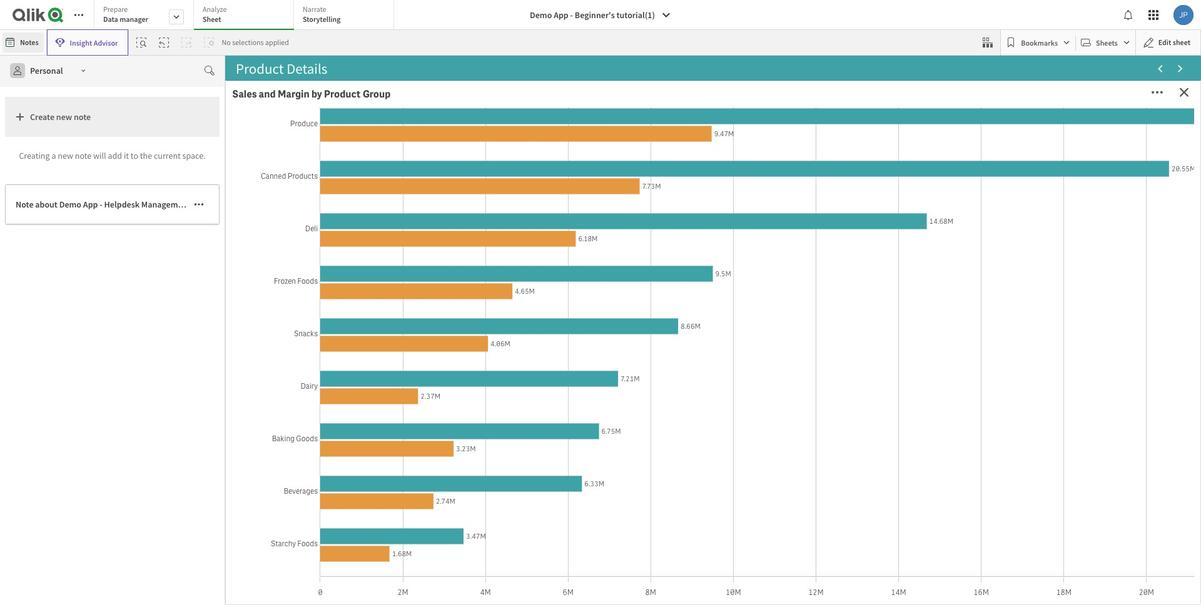 Task type: locate. For each thing, give the bounding box(es) containing it.
in inside the icon in the top right and selecting the sheet that you want to explore.
[[342, 340, 353, 358]]

sheet inside the icon in the top right and selecting the sheet that you want to explore.
[[537, 340, 570, 358]]

top inside in the top right. navigate to a specific sheet by selecting the
[[263, 318, 283, 336]]

new inside button
[[56, 111, 72, 123]]

1 vertical spatial selecting
[[457, 340, 512, 358]]

in down ahead
[[304, 188, 315, 206]]

to right it
[[131, 150, 138, 161]]

your right 'all'
[[531, 150, 558, 168]]

search notes image
[[205, 66, 215, 76]]

selecting inside the icon in the top right and selecting the sheet that you want to explore.
[[457, 340, 512, 358]]

you inside now that you see how qlik sense connects all of your data, go ahead and explore this sheet by making selections in the filters above. clicking in charts is another way to make selections so give that a try too!
[[298, 150, 320, 168]]

in right icons
[[553, 298, 564, 317]]

1 vertical spatial top
[[378, 340, 398, 358]]

selections
[[232, 38, 264, 47], [240, 188, 301, 206], [367, 207, 428, 226], [454, 359, 515, 377]]

and right the right
[[432, 340, 455, 358]]

tab list containing prepare
[[94, 0, 399, 31]]

helpdesk
[[104, 199, 140, 210]]

1 vertical spatial product
[[1015, 136, 1051, 150]]

right.
[[286, 318, 318, 336]]

from
[[296, 298, 324, 317]]

sheets
[[1096, 38, 1118, 47]]

1 vertical spatial you
[[267, 359, 289, 377]]

in inside application
[[1130, 582, 1136, 593]]

this inside now that you see how qlik sense connects all of your data, go ahead and explore this sheet by making selections in the filters above. clicking in charts is another way to make selections so give that a try too!
[[403, 169, 425, 187]]

note about demo app - helpdesk management (november 16, 2023) button
[[5, 185, 270, 225]]

1 vertical spatial this
[[365, 246, 389, 264]]

to up sheets
[[300, 246, 314, 264]]

explore
[[356, 169, 400, 187], [317, 246, 363, 264]]

making
[[481, 169, 525, 187]]

a inside now that you see how qlik sense connects all of your data, go ahead and explore this sheet by making selections in the filters above. clicking in charts is another way to make selections so give that a try too!
[[503, 207, 509, 226]]

sheets
[[308, 265, 349, 283]]

1 horizontal spatial of
[[517, 150, 528, 168]]

to inside now that you see how qlik sense connects all of your data, go ahead and explore this sheet by making selections in the filters above. clicking in charts is another way to make selections so give that a try too!
[[317, 207, 329, 226]]

margin
[[278, 88, 310, 101]]

this left chart. at the bottom of the page
[[1138, 582, 1151, 593]]

demo right the about
[[59, 199, 81, 210]]

to down icon
[[325, 359, 337, 377]]

that right values
[[1050, 582, 1065, 593]]

1 horizontal spatial top
[[378, 340, 398, 358]]

that left want
[[240, 359, 264, 377]]

of inside now that you see how qlik sense connects all of your data, go ahead and explore this sheet by making selections in the filters above. clicking in charts is another way to make selections so give that a try too!
[[517, 150, 528, 168]]

tutorial(1)
[[617, 9, 655, 21]]

year
[[237, 90, 253, 101]]

1 horizontal spatial -
[[570, 9, 573, 21]]

2023)
[[249, 199, 270, 210]]

sheet inside now that you see how qlik sense connects all of your data, go ahead and explore this sheet by making selections in the filters above. clicking in charts is another way to make selections so give that a try too!
[[428, 169, 461, 187]]

you left want
[[267, 359, 289, 377]]

you
[[298, 150, 320, 168], [267, 359, 289, 377]]

0 horizontal spatial sales
[[232, 88, 257, 101]]

in inside in the top right. navigate to a specific sheet by selecting the
[[553, 298, 564, 317]]

1 vertical spatial group
[[1053, 136, 1081, 150]]

specific
[[401, 318, 447, 336]]

1 horizontal spatial sales
[[923, 136, 948, 150]]

new right create
[[56, 111, 72, 123]]

0 horizontal spatial your
[[425, 359, 451, 377]]

that
[[272, 150, 296, 168], [476, 207, 500, 226], [240, 359, 264, 377], [1050, 582, 1065, 593]]

to
[[131, 150, 138, 161], [317, 207, 329, 226], [300, 246, 314, 264], [363, 298, 376, 317], [376, 318, 389, 336], [325, 359, 337, 377]]

next sheet: customer details image
[[1176, 64, 1186, 74]]

create new note button
[[5, 97, 220, 137]]

- left helpdesk
[[100, 199, 102, 210]]

explore up .
[[317, 246, 363, 264]]

average sales per invoice by product group
[[884, 136, 1081, 150]]

0 horizontal spatial demo
[[59, 199, 81, 210]]

week element
[[719, 90, 739, 101]]

this left 'app'
[[365, 246, 389, 264]]

navigate down navigate from sheet to sheet using the
[[320, 318, 373, 336]]

charts
[[485, 188, 523, 206]]

1 vertical spatial explore
[[317, 246, 363, 264]]

icon.
[[345, 381, 374, 399]]

0 horizontal spatial this
[[365, 246, 389, 264]]

1 vertical spatial app
[[83, 199, 98, 210]]

2 vertical spatial a
[[391, 318, 398, 336]]

0 vertical spatial of
[[517, 150, 528, 168]]

icons
[[518, 298, 550, 317]]

sheet right edit
[[1173, 38, 1191, 47]]

week
[[719, 90, 739, 101]]

your down the right
[[425, 359, 451, 377]]

2 vertical spatial product
[[884, 353, 921, 366]]

to down navigate from sheet to sheet using the
[[376, 318, 389, 336]]

1 vertical spatial of
[[268, 265, 281, 283]]

1 horizontal spatial navigate
[[320, 318, 373, 336]]

0 vertical spatial explore
[[356, 169, 400, 187]]

.
[[349, 265, 352, 283]]

quarter element
[[397, 90, 426, 101]]

the
[[140, 150, 152, 161], [318, 188, 338, 206], [538, 246, 559, 264], [284, 265, 305, 283], [450, 298, 470, 317], [240, 318, 260, 336], [561, 318, 580, 336], [355, 340, 375, 358], [515, 340, 534, 358], [297, 381, 317, 399]]

that inside the icon in the top right and selecting the sheet that you want to explore.
[[240, 359, 264, 377]]

this inside the product treemap * the data set contains negative or zero values that cannot be shown in this chart. application
[[1138, 582, 1151, 593]]

0 horizontal spatial -
[[100, 199, 102, 210]]

1 vertical spatial new
[[58, 150, 73, 161]]

tab list
[[94, 0, 399, 31]]

month element
[[558, 90, 582, 101]]

to right way
[[317, 207, 329, 226]]

analyze sheet
[[203, 4, 227, 24]]

group
[[363, 88, 391, 101], [1053, 136, 1081, 150]]

0 horizontal spatial of
[[268, 265, 281, 283]]

sales inside average sales per invoice by product group application
[[923, 136, 948, 150]]

app left helpdesk
[[83, 199, 98, 210]]

your inside the clear your selections by selecting the
[[425, 359, 451, 377]]

2 vertical spatial selecting
[[240, 381, 295, 399]]

note
[[74, 111, 91, 123], [75, 150, 92, 161]]

0 horizontal spatial product
[[324, 88, 361, 101]]

1 vertical spatial your
[[425, 359, 451, 377]]

demo left 'beginner's'
[[530, 9, 552, 21]]

a left try
[[503, 207, 509, 226]]

a left the specific
[[391, 318, 398, 336]]

you up ahead
[[298, 150, 320, 168]]

insight
[[70, 38, 92, 47]]

1 horizontal spatial product
[[884, 353, 921, 366]]

and right year element at the left top of page
[[259, 88, 276, 101]]

selecting
[[503, 318, 558, 336], [457, 340, 512, 358], [240, 381, 295, 399]]

of inside the continue to explore this app by interacting with the rest of the sheets
[[268, 265, 281, 283]]

0 vertical spatial app
[[554, 9, 569, 21]]

group inside application
[[1053, 136, 1081, 150]]

1 horizontal spatial you
[[298, 150, 320, 168]]

smart search image
[[137, 38, 147, 48]]

1 vertical spatial navigate
[[320, 318, 373, 336]]

new right creating
[[58, 150, 73, 161]]

sheet inside in the top right. navigate to a specific sheet by selecting the
[[450, 318, 484, 336]]

1 vertical spatial a
[[503, 207, 509, 226]]

app left 'beginner's'
[[554, 9, 569, 21]]

0 vertical spatial group
[[363, 88, 391, 101]]

new
[[56, 111, 72, 123], [58, 150, 73, 161]]

connects
[[442, 150, 498, 168]]

want
[[292, 359, 322, 377]]

product right margin
[[324, 88, 361, 101]]

1 vertical spatial and
[[330, 169, 353, 187]]

app inside demo app - beginner's tutorial(1) button
[[554, 9, 569, 21]]

data,
[[240, 169, 270, 187]]

sales left per
[[923, 136, 948, 150]]

navigate down rest
[[240, 298, 293, 317]]

go
[[273, 169, 288, 187]]

1 horizontal spatial app
[[554, 9, 569, 21]]

the inside now that you see how qlik sense connects all of your data, go ahead and explore this sheet by making selections in the filters above. clicking in charts is another way to make selections so give that a try too!
[[318, 188, 338, 206]]

in right shown
[[1130, 582, 1136, 593]]

1 horizontal spatial and
[[330, 169, 353, 187]]

1 vertical spatial note
[[75, 150, 92, 161]]

notes
[[20, 38, 39, 47]]

try
[[512, 207, 529, 226]]

explore down qlik
[[356, 169, 400, 187]]

edit
[[1159, 38, 1172, 47]]

(november
[[192, 199, 234, 210]]

0 vertical spatial navigate
[[240, 298, 293, 317]]

0 vertical spatial selecting
[[503, 318, 558, 336]]

in right icon
[[342, 340, 353, 358]]

0 vertical spatial your
[[531, 150, 558, 168]]

and down see
[[330, 169, 353, 187]]

now
[[240, 150, 269, 168]]

sheet right the specific
[[450, 318, 484, 336]]

by inside now that you see how qlik sense connects all of your data, go ahead and explore this sheet by making selections in the filters above. clicking in charts is another way to make selections so give that a try too!
[[464, 169, 478, 187]]

sales left margin
[[232, 88, 257, 101]]

sheet inside button
[[1173, 38, 1191, 47]]

sheet down icons
[[537, 340, 570, 358]]

sheets button
[[1079, 33, 1133, 53]]

data
[[904, 582, 921, 593]]

by inside the clear your selections by selecting the
[[518, 359, 532, 377]]

group down region
[[1053, 136, 1081, 150]]

continue
[[240, 246, 298, 264]]

a right creating
[[52, 150, 56, 161]]

0 vertical spatial note
[[74, 111, 91, 123]]

sheet up clicking
[[428, 169, 461, 187]]

0 vertical spatial -
[[570, 9, 573, 21]]

0 vertical spatial and
[[259, 88, 276, 101]]

0 horizontal spatial top
[[263, 318, 283, 336]]

product
[[324, 88, 361, 101], [1015, 136, 1051, 150], [884, 353, 921, 366]]

2 vertical spatial this
[[1138, 582, 1151, 593]]

this down sense
[[403, 169, 425, 187]]

negative
[[968, 582, 998, 593]]

0 horizontal spatial a
[[52, 150, 56, 161]]

1 horizontal spatial group
[[1053, 136, 1081, 150]]

contains
[[935, 582, 966, 593]]

and inside now that you see how qlik sense connects all of your data, go ahead and explore this sheet by making selections in the filters above. clicking in charts is another way to make selections so give that a try too!
[[330, 169, 353, 187]]

top inside the icon in the top right and selecting the sheet that you want to explore.
[[378, 340, 398, 358]]

- left 'beginner's'
[[570, 9, 573, 21]]

set
[[923, 582, 933, 593]]

0 horizontal spatial app
[[83, 199, 98, 210]]

of down continue
[[268, 265, 281, 283]]

group left "quarter" element
[[363, 88, 391, 101]]

note
[[16, 199, 33, 210]]

bookmarks button
[[1004, 33, 1073, 53]]

prepare data manager
[[103, 4, 148, 24]]

a inside in the top right. navigate to a specific sheet by selecting the
[[391, 318, 398, 336]]

product left the treemap
[[884, 353, 921, 366]]

sales
[[232, 88, 257, 101], [923, 136, 948, 150]]

1 horizontal spatial a
[[391, 318, 398, 336]]

month
[[558, 90, 582, 101]]

in
[[304, 188, 315, 206], [471, 188, 482, 206], [553, 298, 564, 317], [342, 340, 353, 358], [1130, 582, 1136, 593]]

note left will
[[75, 150, 92, 161]]

0 vertical spatial sales
[[232, 88, 257, 101]]

a
[[52, 150, 56, 161], [503, 207, 509, 226], [391, 318, 398, 336]]

0 vertical spatial top
[[263, 318, 283, 336]]

application
[[0, 0, 1201, 606], [231, 130, 590, 600]]

note right create
[[74, 111, 91, 123]]

creating
[[19, 150, 50, 161]]

average
[[884, 136, 921, 150]]

per
[[950, 136, 965, 150]]

product treemap * the data set contains negative or zero values that cannot be shown in this chart. application
[[877, 346, 1201, 600]]

2 vertical spatial and
[[432, 340, 455, 358]]

1 vertical spatial sales
[[923, 136, 948, 150]]

2 horizontal spatial a
[[503, 207, 509, 226]]

1 horizontal spatial your
[[531, 150, 558, 168]]

top left right. on the left of the page
[[263, 318, 283, 336]]

personal button
[[5, 61, 93, 81]]

now that you see how qlik sense connects all of your data, go ahead and explore this sheet by making selections in the filters above. clicking in charts is another way to make selections so give that a try too!
[[240, 150, 558, 226]]

app inside 'note about demo app - helpdesk management (november 16, 2023)' button
[[83, 199, 98, 210]]

by
[[312, 88, 322, 101], [1002, 136, 1013, 150], [464, 169, 478, 187], [418, 246, 432, 264], [486, 318, 501, 336], [518, 359, 532, 377]]

0 vertical spatial this
[[403, 169, 425, 187]]

and inside the icon in the top right and selecting the sheet that you want to explore.
[[432, 340, 455, 358]]

0 vertical spatial demo
[[530, 9, 552, 21]]

step back image
[[159, 38, 169, 48]]

navigate
[[240, 298, 293, 317], [320, 318, 373, 336]]

2 horizontal spatial product
[[1015, 136, 1051, 150]]

demo
[[530, 9, 552, 21], [59, 199, 81, 210]]

0 vertical spatial new
[[56, 111, 72, 123]]

applied
[[265, 38, 289, 47]]

1 horizontal spatial this
[[403, 169, 425, 187]]

2 horizontal spatial and
[[432, 340, 455, 358]]

of right 'all'
[[517, 150, 528, 168]]

0 horizontal spatial and
[[259, 88, 276, 101]]

to inside the icon in the top right and selecting the sheet that you want to explore.
[[325, 359, 337, 377]]

2 horizontal spatial this
[[1138, 582, 1151, 593]]

0 horizontal spatial you
[[267, 359, 289, 377]]

0 vertical spatial you
[[298, 150, 320, 168]]

0 horizontal spatial navigate
[[240, 298, 293, 317]]

top up clear on the left of the page
[[378, 340, 398, 358]]

year element
[[237, 90, 253, 101]]

product right invoice
[[1015, 136, 1051, 150]]

average sales per invoice by product group application
[[877, 130, 1196, 341]]



Task type: vqa. For each thing, say whether or not it's contained in the screenshot.
Assets button on the top left of page
no



Task type: describe. For each thing, give the bounding box(es) containing it.
creating a new note will add it to the current space.
[[19, 150, 206, 161]]

in up 'give'
[[471, 188, 482, 206]]

personal
[[30, 65, 63, 76]]

selecting inside in the top right. navigate to a specific sheet by selecting the
[[503, 318, 558, 336]]

so
[[431, 207, 445, 226]]

manager
[[120, 14, 148, 24]]

james peterson image
[[1174, 5, 1194, 25]]

sheet up the specific
[[378, 298, 412, 317]]

chart.
[[1153, 582, 1174, 593]]

0 vertical spatial product
[[324, 88, 361, 101]]

advisor
[[94, 38, 118, 47]]

right
[[401, 340, 429, 358]]

analyze
[[203, 4, 227, 14]]

no
[[222, 38, 231, 47]]

notes button
[[3, 33, 44, 53]]

values
[[1025, 582, 1049, 593]]

it
[[124, 150, 129, 161]]

explore inside now that you see how qlik sense connects all of your data, go ahead and explore this sheet by making selections in the filters above. clicking in charts is another way to make selections so give that a try too!
[[356, 169, 400, 187]]

or
[[1000, 582, 1007, 593]]

note inside button
[[74, 111, 91, 123]]

product inside the product treemap * the data set contains negative or zero values that cannot be shown in this chart. application
[[884, 353, 921, 366]]

sense
[[402, 150, 439, 168]]

no selections applied
[[222, 38, 289, 47]]

manager element
[[880, 90, 912, 101]]

selecting inside the clear your selections by selecting the
[[240, 381, 295, 399]]

will
[[93, 150, 106, 161]]

qlik
[[375, 150, 400, 168]]

way
[[290, 207, 314, 226]]

icon
[[313, 340, 339, 358]]

zero
[[1009, 582, 1024, 593]]

edit sheet
[[1159, 38, 1191, 47]]

quarter
[[397, 90, 426, 101]]

to down the continue to explore this app by interacting with the rest of the sheets on the left
[[363, 298, 376, 317]]

product inside average sales per invoice by product group application
[[1015, 136, 1051, 150]]

explore.
[[340, 359, 388, 377]]

navigate from sheet to sheet using the
[[240, 298, 473, 317]]

sheet
[[203, 14, 221, 24]]

icon in the top right and selecting the sheet that you want to explore.
[[240, 340, 570, 377]]

insight advisor
[[70, 38, 118, 47]]

0 horizontal spatial group
[[363, 88, 391, 101]]

the
[[890, 582, 903, 593]]

with
[[507, 246, 535, 264]]

explore inside the continue to explore this app by interacting with the rest of the sheets
[[317, 246, 363, 264]]

in the top right. navigate to a specific sheet by selecting the
[[240, 298, 580, 336]]

shown
[[1104, 582, 1128, 593]]

your inside now that you see how qlik sense connects all of your data, go ahead and explore this sheet by making selections in the filters above. clicking in charts is another way to make selections so give that a try too!
[[531, 150, 558, 168]]

ahead
[[291, 169, 327, 187]]

beginner's
[[575, 9, 615, 21]]

bookmarks
[[1021, 38, 1058, 47]]

interacting
[[435, 246, 504, 264]]

be
[[1094, 582, 1102, 593]]

that inside application
[[1050, 582, 1065, 593]]

data
[[103, 14, 118, 24]]

another
[[240, 207, 287, 226]]

app
[[392, 246, 415, 264]]

all
[[500, 150, 514, 168]]

region
[[1041, 90, 1066, 101]]

clear
[[390, 359, 422, 377]]

prepare
[[103, 4, 128, 14]]

selections tool image
[[983, 38, 993, 48]]

this inside the continue to explore this app by interacting with the rest of the sheets
[[365, 246, 389, 264]]

continue to explore this app by interacting with the rest of the sheets
[[240, 246, 559, 283]]

the inside the clear your selections by selecting the
[[297, 381, 317, 399]]

demo app - beginner's tutorial(1)
[[530, 9, 655, 21]]

cannot
[[1067, 582, 1092, 593]]

by inside average sales per invoice by product group application
[[1002, 136, 1013, 150]]

rest
[[240, 265, 265, 283]]

1 vertical spatial -
[[100, 199, 102, 210]]

0 vertical spatial a
[[52, 150, 56, 161]]

how
[[346, 150, 373, 168]]

give
[[448, 207, 473, 226]]

narrate
[[303, 4, 326, 14]]

management
[[141, 199, 190, 210]]

you inside the icon in the top right and selecting the sheet that you want to explore.
[[267, 359, 289, 377]]

storytelling
[[303, 14, 341, 24]]

* the data set contains negative or zero values that cannot be shown in this chart.
[[884, 582, 1174, 593]]

insight advisor button
[[47, 29, 129, 56]]

see
[[323, 150, 344, 168]]

clear your selections by selecting the
[[240, 359, 532, 399]]

navigate inside in the top right. navigate to a specific sheet by selecting the
[[320, 318, 373, 336]]

current
[[154, 150, 181, 161]]

that up "go"
[[272, 150, 296, 168]]

to inside in the top right. navigate to a specific sheet by selecting the
[[376, 318, 389, 336]]

1 horizontal spatial demo
[[530, 9, 552, 21]]

16,
[[236, 199, 247, 210]]

add
[[108, 150, 122, 161]]

treemap
[[923, 353, 962, 366]]

that down charts
[[476, 207, 500, 226]]

sheet right "from" at left
[[327, 298, 360, 317]]

demo app - beginner's tutorial(1) button
[[522, 5, 679, 25]]

by inside the continue to explore this app by interacting with the rest of the sheets
[[418, 246, 432, 264]]

selections inside the clear your selections by selecting the
[[454, 359, 515, 377]]

note about demo app - helpdesk management (november 16, 2023)
[[16, 199, 270, 210]]

product treemap
[[884, 353, 962, 366]]

region element
[[1041, 90, 1066, 101]]

edit sheet button
[[1136, 29, 1201, 56]]

narrate storytelling
[[303, 4, 341, 24]]

create new note
[[30, 111, 91, 123]]

previous sheet: experience the power of qlik sense image
[[1156, 64, 1166, 74]]

about
[[35, 199, 58, 210]]

*
[[884, 582, 888, 593]]

using
[[414, 298, 447, 317]]

1 vertical spatial demo
[[59, 199, 81, 210]]

too!
[[532, 207, 556, 226]]

to inside the continue to explore this app by interacting with the rest of the sheets
[[300, 246, 314, 264]]

manager
[[880, 90, 912, 101]]

is
[[526, 188, 536, 206]]

by inside in the top right. navigate to a specific sheet by selecting the
[[486, 318, 501, 336]]

space.
[[182, 150, 206, 161]]

make
[[332, 207, 364, 226]]



